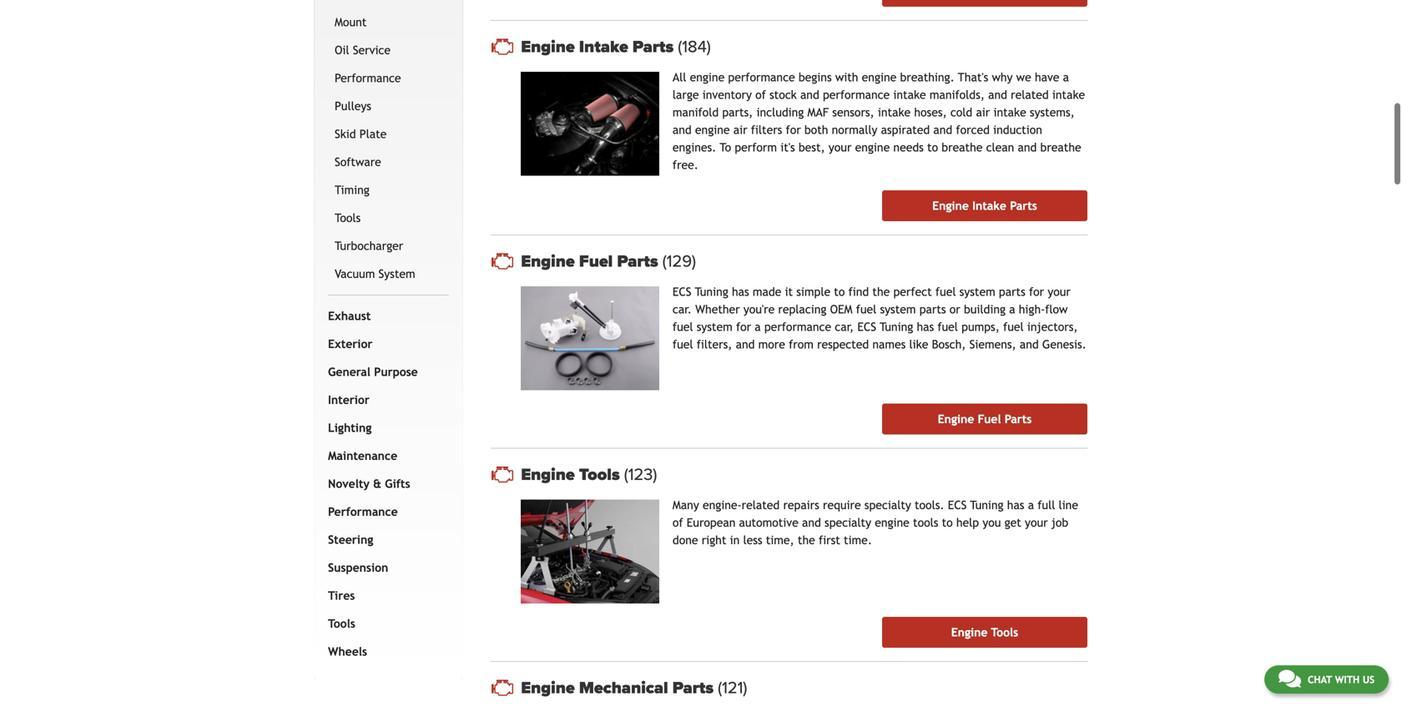 Task type: locate. For each thing, give the bounding box(es) containing it.
of
[[756, 88, 766, 102], [673, 516, 683, 529]]

of inside all engine performance begins with engine breathing. that's why we have a large inventory of stock and performance intake manifolds, and related intake manifold parts, including maf sensors, intake hoses, cold air intake systems, and engine air filters for both normally aspirated and forced induction engines. to perform it's best, your engine needs to breathe clean and breathe free.
[[756, 88, 766, 102]]

engine mechanical parts
[[521, 678, 718, 698]]

1 horizontal spatial for
[[786, 123, 801, 137]]

tuning up you
[[971, 498, 1004, 512]]

system
[[960, 285, 996, 299], [880, 303, 916, 316], [697, 320, 733, 334]]

0 vertical spatial fuel
[[579, 251, 613, 271]]

require
[[823, 498, 861, 512]]

fuel up engine fuel parts thumbnail image
[[579, 251, 613, 271]]

with
[[836, 71, 859, 84], [1336, 674, 1360, 685]]

all engine performance begins with engine breathing. that's why we have a large inventory of stock and performance intake manifolds, and related intake manifold parts, including maf sensors, intake hoses, cold air intake systems, and engine air filters for both normally aspirated and forced induction engines. to perform it's best, your engine needs to breathe clean and breathe free.
[[673, 71, 1086, 172]]

to left the 'help'
[[942, 516, 953, 529]]

engine for the bottom engine fuel parts link
[[938, 413, 975, 426]]

parts
[[999, 285, 1026, 299], [920, 303, 946, 316]]

1 vertical spatial fuel
[[978, 413, 1001, 426]]

0 vertical spatial engine tools link
[[521, 465, 1088, 485]]

0 horizontal spatial of
[[673, 516, 683, 529]]

system up filters,
[[697, 320, 733, 334]]

1 horizontal spatial to
[[928, 141, 939, 154]]

engine for top engine intake parts link
[[521, 37, 575, 57]]

0 vertical spatial your
[[829, 141, 852, 154]]

for up it's
[[786, 123, 801, 137]]

related up 'automotive'
[[742, 498, 780, 512]]

parts
[[633, 37, 674, 57], [1010, 199, 1038, 213], [617, 251, 658, 271], [1005, 413, 1032, 426], [673, 678, 714, 698]]

ecs
[[673, 285, 692, 299], [858, 320, 877, 334], [948, 498, 967, 512]]

intake up engine intake parts thumbnail image
[[579, 37, 629, 57]]

performance down novelty & gifts
[[328, 505, 398, 518]]

2 horizontal spatial to
[[942, 516, 953, 529]]

large
[[673, 88, 699, 102]]

tools link up the turbocharger
[[331, 204, 446, 232]]

1 horizontal spatial system
[[880, 303, 916, 316]]

engine fuel parts link up simple
[[521, 251, 1088, 271]]

breathe
[[942, 141, 983, 154], [1041, 141, 1082, 154]]

maintenance link
[[325, 442, 446, 470]]

0 horizontal spatial with
[[836, 71, 859, 84]]

intake for top engine intake parts link
[[579, 37, 629, 57]]

1 horizontal spatial ecs
[[858, 320, 877, 334]]

to up oem
[[834, 285, 845, 299]]

0 vertical spatial the
[[873, 285, 890, 299]]

1 vertical spatial your
[[1048, 285, 1071, 299]]

0 horizontal spatial intake
[[579, 37, 629, 57]]

high-
[[1019, 303, 1046, 316]]

your
[[829, 141, 852, 154], [1048, 285, 1071, 299], [1025, 516, 1048, 529]]

breathe down the systems,
[[1041, 141, 1082, 154]]

to inside the many engine-related repairs require specialty tools. ecs tuning has a full line of european automotive and specialty engine tools to help you get your job done right in less time, the first time.
[[942, 516, 953, 529]]

1 horizontal spatial intake
[[973, 199, 1007, 213]]

a inside all engine performance begins with engine breathing. that's why we have a large inventory of stock and performance intake manifolds, and related intake manifold parts, including maf sensors, intake hoses, cold air intake systems, and engine air filters for both normally aspirated and forced induction engines. to perform it's best, your engine needs to breathe clean and breathe free.
[[1063, 71, 1070, 84]]

tools link up wheels
[[325, 610, 446, 638]]

1 horizontal spatial engine fuel parts
[[938, 413, 1032, 426]]

1 vertical spatial performance link
[[325, 498, 446, 526]]

of left stock
[[756, 88, 766, 102]]

manifold
[[673, 106, 719, 119]]

performance link down &
[[325, 498, 446, 526]]

parts left the "or"
[[920, 303, 946, 316]]

2 horizontal spatial ecs
[[948, 498, 967, 512]]

including
[[757, 106, 804, 119]]

tools inside engine subcategories element
[[335, 211, 361, 224]]

0 vertical spatial performance
[[728, 71, 795, 84]]

steering
[[328, 533, 373, 546]]

engine intake parts
[[521, 37, 678, 57], [933, 199, 1038, 213]]

2 vertical spatial tuning
[[971, 498, 1004, 512]]

like
[[910, 338, 929, 351]]

performance up stock
[[728, 71, 795, 84]]

chat
[[1308, 674, 1333, 685]]

to inside all engine performance begins with engine breathing. that's why we have a large inventory of stock and performance intake manifolds, and related intake manifold parts, including maf sensors, intake hoses, cold air intake systems, and engine air filters for both normally aspirated and forced induction engines. to perform it's best, your engine needs to breathe clean and breathe free.
[[928, 141, 939, 154]]

2 vertical spatial system
[[697, 320, 733, 334]]

and up the engines.
[[673, 123, 692, 137]]

0 horizontal spatial ecs
[[673, 285, 692, 299]]

needs
[[894, 141, 924, 154]]

2 horizontal spatial has
[[1008, 498, 1025, 512]]

tires link
[[325, 582, 446, 610]]

0 horizontal spatial related
[[742, 498, 780, 512]]

2 horizontal spatial for
[[1029, 285, 1045, 299]]

for down you're
[[736, 320, 751, 334]]

engine intake parts up engine intake parts thumbnail image
[[521, 37, 678, 57]]

0 vertical spatial for
[[786, 123, 801, 137]]

0 horizontal spatial engine tools
[[521, 465, 624, 485]]

tools.
[[915, 498, 945, 512]]

many
[[673, 498, 699, 512]]

engine tools
[[521, 465, 624, 485], [952, 626, 1019, 639]]

general purpose
[[328, 365, 418, 378]]

1 vertical spatial of
[[673, 516, 683, 529]]

0 vertical spatial engine intake parts
[[521, 37, 678, 57]]

2 horizontal spatial tuning
[[971, 498, 1004, 512]]

more
[[759, 338, 786, 351]]

0 vertical spatial performance link
[[331, 64, 446, 92]]

in
[[730, 534, 740, 547]]

1 vertical spatial for
[[1029, 285, 1045, 299]]

1 horizontal spatial parts
[[999, 285, 1026, 299]]

both
[[805, 123, 829, 137]]

we
[[1017, 71, 1032, 84]]

specialty left tools.
[[865, 498, 912, 512]]

0 vertical spatial tools link
[[331, 204, 446, 232]]

intake down clean
[[973, 199, 1007, 213]]

your down normally
[[829, 141, 852, 154]]

a left full
[[1028, 498, 1034, 512]]

engine intake parts link up begins
[[521, 37, 1088, 57]]

that's
[[958, 71, 989, 84]]

tuning up whether
[[695, 285, 729, 299]]

1 horizontal spatial breathe
[[1041, 141, 1082, 154]]

0 horizontal spatial to
[[834, 285, 845, 299]]

tuning up names
[[880, 320, 914, 334]]

breathe down forced on the top of page
[[942, 141, 983, 154]]

0 vertical spatial engine intake parts link
[[521, 37, 1088, 57]]

engine intake parts down clean
[[933, 199, 1038, 213]]

0 horizontal spatial breathe
[[942, 141, 983, 154]]

engine left tools
[[875, 516, 910, 529]]

performance inside engine subcategories element
[[335, 71, 401, 85]]

for inside all engine performance begins with engine breathing. that's why we have a large inventory of stock and performance intake manifolds, and related intake manifold parts, including maf sensors, intake hoses, cold air intake systems, and engine air filters for both normally aspirated and forced induction engines. to perform it's best, your engine needs to breathe clean and breathe free.
[[786, 123, 801, 137]]

1 vertical spatial intake
[[973, 199, 1007, 213]]

aspirated
[[881, 123, 930, 137]]

you're
[[744, 303, 775, 316]]

building
[[964, 303, 1006, 316]]

related
[[1011, 88, 1049, 102], [742, 498, 780, 512]]

performance up sensors, at the right of page
[[823, 88, 890, 102]]

all
[[673, 71, 687, 84]]

with inside all engine performance begins with engine breathing. that's why we have a large inventory of stock and performance intake manifolds, and related intake manifold parts, including maf sensors, intake hoses, cold air intake systems, and engine air filters for both normally aspirated and forced induction engines. to perform it's best, your engine needs to breathe clean and breathe free.
[[836, 71, 859, 84]]

suspension
[[328, 561, 389, 574]]

a inside the many engine-related repairs require specialty tools. ecs tuning has a full line of european automotive and specialty engine tools to help you get your job done right in less time, the first time.
[[1028, 498, 1034, 512]]

tools link
[[331, 204, 446, 232], [325, 610, 446, 638]]

engine fuel parts up engine fuel parts thumbnail image
[[521, 251, 663, 271]]

fuel up the "or"
[[936, 285, 956, 299]]

has up you're
[[732, 285, 749, 299]]

0 vertical spatial to
[[928, 141, 939, 154]]

normally
[[832, 123, 878, 137]]

0 horizontal spatial fuel
[[579, 251, 613, 271]]

job
[[1052, 516, 1069, 529]]

system
[[379, 267, 416, 280]]

0 vertical spatial performance
[[335, 71, 401, 85]]

1 vertical spatial tuning
[[880, 320, 914, 334]]

with right begins
[[836, 71, 859, 84]]

mount link
[[331, 8, 446, 36]]

intake down breathing.
[[894, 88, 926, 102]]

0 vertical spatial air
[[976, 106, 990, 119]]

2 vertical spatial ecs
[[948, 498, 967, 512]]

0 horizontal spatial parts
[[920, 303, 946, 316]]

and
[[801, 88, 820, 102], [989, 88, 1008, 102], [673, 123, 692, 137], [934, 123, 953, 137], [1018, 141, 1037, 154], [736, 338, 755, 351], [1020, 338, 1039, 351], [802, 516, 821, 529]]

has up like
[[917, 320, 934, 334]]

1 vertical spatial performance
[[823, 88, 890, 102]]

of inside the many engine-related repairs require specialty tools. ecs tuning has a full line of european automotive and specialty engine tools to help you get your job done right in less time, the first time.
[[673, 516, 683, 529]]

has up the get
[[1008, 498, 1025, 512]]

ecs up the 'help'
[[948, 498, 967, 512]]

fuel down siemens,
[[978, 413, 1001, 426]]

1 breathe from the left
[[942, 141, 983, 154]]

1 horizontal spatial related
[[1011, 88, 1049, 102]]

0 vertical spatial system
[[960, 285, 996, 299]]

ecs up car.
[[673, 285, 692, 299]]

a right have
[[1063, 71, 1070, 84]]

and down begins
[[801, 88, 820, 102]]

fuel down find
[[856, 303, 877, 316]]

oem
[[830, 303, 853, 316]]

engine fuel parts link down siemens,
[[882, 404, 1088, 435]]

0 vertical spatial specialty
[[865, 498, 912, 512]]

engine fuel parts link
[[521, 251, 1088, 271], [882, 404, 1088, 435]]

engine for engine mechanical parts link
[[521, 678, 575, 698]]

your down full
[[1025, 516, 1048, 529]]

1 horizontal spatial of
[[756, 88, 766, 102]]

exterior
[[328, 337, 373, 351]]

performance link
[[331, 64, 446, 92], [325, 498, 446, 526]]

many engine-related repairs require specialty tools. ecs tuning has a full line of european automotive and specialty engine tools to help you get your job done right in less time, the first time.
[[673, 498, 1079, 547]]

exterior link
[[325, 330, 446, 358]]

it
[[785, 285, 793, 299]]

siemens,
[[970, 338, 1017, 351]]

0 vertical spatial related
[[1011, 88, 1049, 102]]

1 vertical spatial air
[[734, 123, 748, 137]]

ecs right car,
[[858, 320, 877, 334]]

0 horizontal spatial has
[[732, 285, 749, 299]]

engine
[[690, 71, 725, 84], [862, 71, 897, 84], [695, 123, 730, 137], [855, 141, 890, 154], [875, 516, 910, 529]]

0 horizontal spatial for
[[736, 320, 751, 334]]

1 vertical spatial tools link
[[325, 610, 446, 638]]

and down repairs
[[802, 516, 821, 529]]

to
[[720, 141, 732, 154]]

parts up high-
[[999, 285, 1026, 299]]

2 vertical spatial for
[[736, 320, 751, 334]]

engine intake parts link down clean
[[882, 190, 1088, 221]]

1 vertical spatial related
[[742, 498, 780, 512]]

0 horizontal spatial the
[[798, 534, 816, 547]]

0 horizontal spatial engine fuel parts
[[521, 251, 663, 271]]

the left first
[[798, 534, 816, 547]]

repairs
[[784, 498, 820, 512]]

engine up sensors, at the right of page
[[862, 71, 897, 84]]

0 vertical spatial has
[[732, 285, 749, 299]]

0 horizontal spatial engine intake parts
[[521, 37, 678, 57]]

1 horizontal spatial has
[[917, 320, 934, 334]]

1 horizontal spatial tuning
[[880, 320, 914, 334]]

car.
[[673, 303, 692, 316]]

your up the flow
[[1048, 285, 1071, 299]]

for
[[786, 123, 801, 137], [1029, 285, 1045, 299], [736, 320, 751, 334]]

1 horizontal spatial the
[[873, 285, 890, 299]]

system down perfect
[[880, 303, 916, 316]]

with left us
[[1336, 674, 1360, 685]]

related down we at the top
[[1011, 88, 1049, 102]]

engine mechanical parts link
[[521, 678, 1088, 698]]

performance up from
[[765, 320, 832, 334]]

of up done
[[673, 516, 683, 529]]

a
[[1063, 71, 1070, 84], [1010, 303, 1016, 316], [755, 320, 761, 334], [1028, 498, 1034, 512]]

turbocharger link
[[331, 232, 446, 260]]

stock
[[770, 88, 797, 102]]

1 vertical spatial the
[[798, 534, 816, 547]]

your inside all engine performance begins with engine breathing. that's why we have a large inventory of stock and performance intake manifolds, and related intake manifold parts, including maf sensors, intake hoses, cold air intake systems, and engine air filters for both normally aspirated and forced induction engines. to perform it's best, your engine needs to breathe clean and breathe free.
[[829, 141, 852, 154]]

air down the parts,
[[734, 123, 748, 137]]

0 horizontal spatial air
[[734, 123, 748, 137]]

the
[[873, 285, 890, 299], [798, 534, 816, 547]]

0 vertical spatial intake
[[579, 37, 629, 57]]

whether
[[696, 303, 740, 316]]

1 vertical spatial engine intake parts
[[933, 199, 1038, 213]]

1 vertical spatial to
[[834, 285, 845, 299]]

novelty & gifts
[[328, 477, 410, 490]]

and down why
[[989, 88, 1008, 102]]

engine fuel parts
[[521, 251, 663, 271], [938, 413, 1032, 426]]

for up high-
[[1029, 285, 1045, 299]]

the right find
[[873, 285, 890, 299]]

2 vertical spatial performance
[[765, 320, 832, 334]]

general
[[328, 365, 371, 378]]

respected
[[817, 338, 869, 351]]

1 horizontal spatial engine intake parts
[[933, 199, 1038, 213]]

comments image
[[1279, 669, 1302, 689]]

oil service
[[335, 43, 391, 57]]

2 vertical spatial has
[[1008, 498, 1025, 512]]

european
[[687, 516, 736, 529]]

specialty down require
[[825, 516, 872, 529]]

2 vertical spatial your
[[1025, 516, 1048, 529]]

exhaust
[[328, 309, 371, 323]]

system up building
[[960, 285, 996, 299]]

performance link down service
[[331, 64, 446, 92]]

related inside all engine performance begins with engine breathing. that's why we have a large inventory of stock and performance intake manifolds, and related intake manifold parts, including maf sensors, intake hoses, cold air intake systems, and engine air filters for both normally aspirated and forced induction engines. to perform it's best, your engine needs to breathe clean and breathe free.
[[1011, 88, 1049, 102]]

performance down service
[[335, 71, 401, 85]]

performance
[[335, 71, 401, 85], [328, 505, 398, 518]]

0 vertical spatial of
[[756, 88, 766, 102]]

to right "needs" at the right top of page
[[928, 141, 939, 154]]

timing
[[335, 183, 370, 196]]

interior link
[[325, 386, 446, 414]]

engine fuel parts down siemens,
[[938, 413, 1032, 426]]

air up forced on the top of page
[[976, 106, 990, 119]]

2 breathe from the left
[[1041, 141, 1082, 154]]

2 vertical spatial to
[[942, 516, 953, 529]]

to
[[928, 141, 939, 154], [834, 285, 845, 299], [942, 516, 953, 529]]

0 vertical spatial with
[[836, 71, 859, 84]]

0 horizontal spatial tuning
[[695, 285, 729, 299]]



Task type: vqa. For each thing, say whether or not it's contained in the screenshot.
be
no



Task type: describe. For each thing, give the bounding box(es) containing it.
engine for bottommost engine tools link
[[952, 626, 988, 639]]

ecs inside the many engine-related repairs require specialty tools. ecs tuning has a full line of european automotive and specialty engine tools to help you get your job done right in less time, the first time.
[[948, 498, 967, 512]]

1 vertical spatial engine fuel parts
[[938, 413, 1032, 426]]

perform
[[735, 141, 777, 154]]

chat with us link
[[1265, 665, 1389, 694]]

engine up inventory
[[690, 71, 725, 84]]

and down hoses,
[[934, 123, 953, 137]]

suspension link
[[325, 554, 446, 582]]

names
[[873, 338, 906, 351]]

wheels
[[328, 645, 367, 658]]

software link
[[331, 148, 446, 176]]

engine intake parts thumbnail image image
[[521, 72, 659, 176]]

first
[[819, 534, 841, 547]]

and down the 'induction'
[[1018, 141, 1037, 154]]

why
[[992, 71, 1013, 84]]

automotive
[[739, 516, 799, 529]]

lighting
[[328, 421, 372, 434]]

free.
[[673, 158, 699, 172]]

engine intake parts for top engine intake parts link
[[521, 37, 678, 57]]

novelty & gifts link
[[325, 470, 446, 498]]

performance inside 'ecs tuning has made it simple to find the perfect fuel system parts for your car. whether you're replacing oem fuel system parts or building a high-flow fuel system for a performance car, ecs tuning has fuel pumps, fuel injectors, fuel filters, and more from respected names like bosch, siemens, and genesis.'
[[765, 320, 832, 334]]

intake up aspirated
[[878, 106, 911, 119]]

engine subcategories element
[[328, 0, 449, 295]]

0 vertical spatial engine fuel parts
[[521, 251, 663, 271]]

skid plate
[[335, 127, 387, 141]]

1 vertical spatial engine intake parts link
[[882, 190, 1088, 221]]

line
[[1059, 498, 1079, 512]]

right
[[702, 534, 727, 547]]

chat with us
[[1308, 674, 1375, 685]]

wheels link
[[325, 638, 446, 666]]

pulleys
[[335, 99, 371, 113]]

gifts
[[385, 477, 410, 490]]

maf
[[808, 106, 829, 119]]

the inside the many engine-related repairs require specialty tools. ecs tuning has a full line of european automotive and specialty engine tools to help you get your job done right in less time, the first time.
[[798, 534, 816, 547]]

1 vertical spatial parts
[[920, 303, 946, 316]]

maintenance
[[328, 449, 398, 462]]

engine for top engine tools link
[[521, 465, 575, 485]]

1 vertical spatial engine tools link
[[882, 617, 1088, 648]]

engine intake parts for the bottommost engine intake parts link
[[933, 199, 1038, 213]]

intake for the bottommost engine intake parts link
[[973, 199, 1007, 213]]

mechanical
[[579, 678, 668, 698]]

tuning inside the many engine-related repairs require specialty tools. ecs tuning has a full line of european automotive and specialty engine tools to help you get your job done right in less time, the first time.
[[971, 498, 1004, 512]]

engine down normally
[[855, 141, 890, 154]]

0 vertical spatial engine tools
[[521, 465, 624, 485]]

service
[[353, 43, 391, 57]]

full
[[1038, 498, 1056, 512]]

intake up the systems,
[[1053, 88, 1086, 102]]

oil service link
[[331, 36, 446, 64]]

1 vertical spatial specialty
[[825, 516, 872, 529]]

1 vertical spatial engine tools
[[952, 626, 1019, 639]]

replacing
[[778, 303, 827, 316]]

novelty
[[328, 477, 370, 490]]

intake up the 'induction'
[[994, 106, 1027, 119]]

engine inside the many engine-related repairs require specialty tools. ecs tuning has a full line of european automotive and specialty engine tools to help you get your job done right in less time, the first time.
[[875, 516, 910, 529]]

engine for the bottommost engine intake parts link
[[933, 199, 969, 213]]

filters,
[[697, 338, 733, 351]]

software
[[335, 155, 381, 168]]

pumps,
[[962, 320, 1000, 334]]

sensors,
[[833, 106, 875, 119]]

your inside the many engine-related repairs require specialty tools. ecs tuning has a full line of european automotive and specialty engine tools to help you get your job done right in less time, the first time.
[[1025, 516, 1048, 529]]

0 vertical spatial tuning
[[695, 285, 729, 299]]

manifolds,
[[930, 88, 985, 102]]

begins
[[799, 71, 832, 84]]

vacuum
[[335, 267, 375, 280]]

0 vertical spatial parts
[[999, 285, 1026, 299]]

fuel down car.
[[673, 320, 693, 334]]

steering link
[[325, 526, 446, 554]]

1 horizontal spatial fuel
[[978, 413, 1001, 426]]

bosch,
[[932, 338, 966, 351]]

filters
[[751, 123, 783, 137]]

parts,
[[722, 106, 753, 119]]

car,
[[835, 320, 854, 334]]

1 vertical spatial performance
[[328, 505, 398, 518]]

help
[[957, 516, 979, 529]]

general purpose link
[[325, 358, 446, 386]]

skid plate link
[[331, 120, 446, 148]]

engines.
[[673, 141, 717, 154]]

forced
[[956, 123, 990, 137]]

fuel up bosch,
[[938, 320, 958, 334]]

mount
[[335, 15, 367, 29]]

induction
[[994, 123, 1043, 137]]

clean
[[987, 141, 1015, 154]]

or
[[950, 303, 961, 316]]

a down you're
[[755, 320, 761, 334]]

vacuum system link
[[331, 260, 446, 288]]

made
[[753, 285, 782, 299]]

0 vertical spatial engine fuel parts link
[[521, 251, 1088, 271]]

genesis.
[[1043, 338, 1087, 351]]

0 horizontal spatial system
[[697, 320, 733, 334]]

1 vertical spatial engine fuel parts link
[[882, 404, 1088, 435]]

related inside the many engine-related repairs require specialty tools. ecs tuning has a full line of european automotive and specialty engine tools to help you get your job done right in less time, the first time.
[[742, 498, 780, 512]]

systems,
[[1030, 106, 1075, 119]]

plate
[[360, 127, 387, 141]]

less
[[743, 534, 763, 547]]

engine fuel parts thumbnail image image
[[521, 286, 659, 390]]

1 horizontal spatial air
[[976, 106, 990, 119]]

find
[[849, 285, 869, 299]]

pulleys link
[[331, 92, 446, 120]]

engine for engine fuel parts link to the top
[[521, 251, 575, 271]]

best,
[[799, 141, 825, 154]]

1 vertical spatial system
[[880, 303, 916, 316]]

lighting link
[[325, 414, 446, 442]]

and inside the many engine-related repairs require specialty tools. ecs tuning has a full line of european automotive and specialty engine tools to help you get your job done right in less time, the first time.
[[802, 516, 821, 529]]

the inside 'ecs tuning has made it simple to find the perfect fuel system parts for your car. whether you're replacing oem fuel system parts or building a high-flow fuel system for a performance car, ecs tuning has fuel pumps, fuel injectors, fuel filters, and more from respected names like bosch, siemens, and genesis.'
[[873, 285, 890, 299]]

1 vertical spatial ecs
[[858, 320, 877, 334]]

1 vertical spatial has
[[917, 320, 934, 334]]

time.
[[844, 534, 872, 547]]

&
[[373, 477, 382, 490]]

skid
[[335, 127, 356, 141]]

engine tools thumbnail image image
[[521, 500, 659, 604]]

timing link
[[331, 176, 446, 204]]

0 vertical spatial ecs
[[673, 285, 692, 299]]

hoses,
[[915, 106, 947, 119]]

engine up "to"
[[695, 123, 730, 137]]

you
[[983, 516, 1001, 529]]

tires
[[328, 589, 355, 602]]

your inside 'ecs tuning has made it simple to find the perfect fuel system parts for your car. whether you're replacing oem fuel system parts or building a high-flow fuel system for a performance car, ecs tuning has fuel pumps, fuel injectors, fuel filters, and more from respected names like bosch, siemens, and genesis.'
[[1048, 285, 1071, 299]]

it's
[[781, 141, 795, 154]]

to inside 'ecs tuning has made it simple to find the perfect fuel system parts for your car. whether you're replacing oem fuel system parts or building a high-flow fuel system for a performance car, ecs tuning has fuel pumps, fuel injectors, fuel filters, and more from respected names like bosch, siemens, and genesis.'
[[834, 285, 845, 299]]

fuel left filters,
[[673, 338, 693, 351]]

oil
[[335, 43, 349, 57]]

perfect
[[894, 285, 932, 299]]

1 horizontal spatial with
[[1336, 674, 1360, 685]]

cold
[[951, 106, 973, 119]]

fuel down high-
[[1004, 320, 1024, 334]]

has inside the many engine-related repairs require specialty tools. ecs tuning has a full line of european automotive and specialty engine tools to help you get your job done right in less time, the first time.
[[1008, 498, 1025, 512]]

2 horizontal spatial system
[[960, 285, 996, 299]]

and left more
[[736, 338, 755, 351]]

from
[[789, 338, 814, 351]]

vacuum system
[[335, 267, 416, 280]]

and down injectors,
[[1020, 338, 1039, 351]]

a left high-
[[1010, 303, 1016, 316]]



